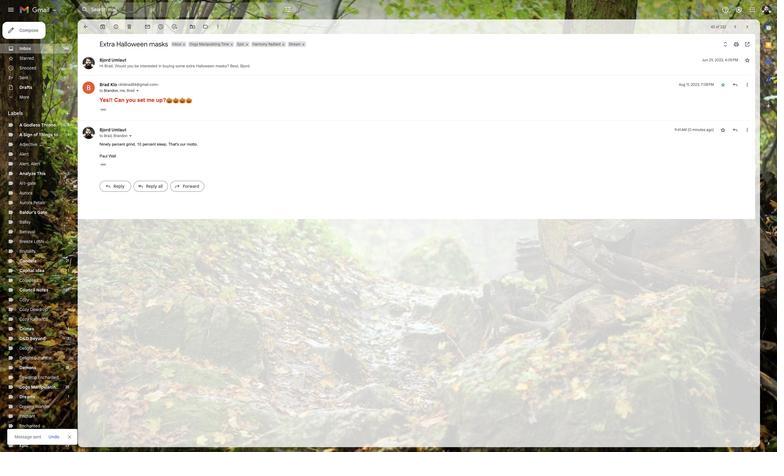 Task type: vqa. For each thing, say whether or not it's contained in the screenshot.
3:09 Pm
no



Task type: locate. For each thing, give the bounding box(es) containing it.
1 horizontal spatial reply
[[146, 183, 157, 189]]

1 down 25
[[68, 395, 69, 399]]

snoozed
[[19, 65, 36, 71]]

1 vertical spatial me
[[147, 97, 155, 103]]

1 vertical spatial umlaut
[[112, 127, 126, 133]]

delight for delight link
[[19, 346, 33, 351]]

epic inside labels navigation
[[19, 443, 28, 448]]

2023, right 11,
[[691, 82, 700, 87]]

2023, inside cell
[[691, 82, 700, 87]]

notes
[[36, 287, 48, 293]]

1 vertical spatial 21
[[66, 288, 69, 292]]

time left epic "button"
[[221, 42, 229, 46]]

1
[[68, 132, 69, 137], [68, 171, 69, 176], [68, 210, 69, 215], [68, 268, 69, 273], [68, 395, 69, 399]]

1 vertical spatial not starred image
[[720, 127, 726, 133]]

dogs manipulating time inside button
[[190, 42, 229, 46]]

epic
[[237, 42, 244, 46], [19, 443, 28, 448]]

1 horizontal spatial dogs
[[190, 42, 198, 46]]

1 horizontal spatial dogs manipulating time
[[190, 42, 229, 46]]

1 horizontal spatial 🎃 image
[[186, 97, 192, 104]]

bjord up hi
[[100, 57, 111, 63]]

brad left klo
[[100, 82, 109, 87]]

2 vertical spatial bjord
[[100, 127, 111, 133]]

bjord umlaut up 'to brad , brandon'
[[100, 127, 126, 133]]

baldur's
[[19, 210, 36, 215]]

2 1 from the top
[[68, 171, 69, 176]]

time inside labels navigation
[[59, 385, 69, 390]]

brandon up grind,
[[114, 134, 128, 138]]

, up wall
[[112, 134, 113, 138]]

1 horizontal spatial show details image
[[136, 89, 139, 93]]

wander
[[35, 404, 50, 409]]

of right 42
[[716, 24, 719, 29]]

2023, for 7:08 pm
[[691, 82, 700, 87]]

dogs for dogs manipulating time link in the left bottom of the page
[[19, 385, 30, 390]]

(0
[[688, 127, 691, 132]]

🎃 image
[[173, 97, 179, 104], [179, 97, 186, 104]]

show trimmed content image
[[100, 108, 107, 111]]

1 1 from the top
[[68, 132, 69, 137]]

0 horizontal spatial not starred checkbox
[[720, 127, 726, 133]]

sent
[[33, 434, 41, 440]]

candela
[[19, 258, 37, 264]]

0 vertical spatial epic
[[237, 42, 244, 46]]

1 vertical spatial halloween
[[196, 64, 214, 68]]

enchanted down enchant link on the left bottom of the page
[[19, 423, 40, 429]]

1 right this
[[68, 171, 69, 176]]

dewdrop enchanted link
[[19, 375, 59, 380]]

brad,
[[104, 64, 114, 68]]

cozy down cozy link
[[19, 307, 29, 312]]

1 vertical spatial manipulating
[[31, 385, 58, 390]]

of right sign
[[34, 132, 38, 138]]

paul
[[100, 154, 107, 158]]

motto.
[[187, 142, 198, 147]]

support image
[[722, 6, 729, 13]]

drafts
[[19, 85, 32, 90]]

time down 18
[[59, 385, 69, 390]]

0 vertical spatial dogs
[[190, 42, 198, 46]]

enchant link
[[19, 414, 35, 419]]

tab list
[[760, 19, 777, 430]]

dogs up dreams
[[19, 385, 30, 390]]

alert up alert,
[[19, 151, 29, 157]]

delete image
[[126, 24, 132, 30]]

radiant
[[268, 42, 281, 46]]

1 horizontal spatial not starred checkbox
[[744, 57, 750, 63]]

dewdrop down demons link
[[19, 375, 37, 380]]

extra
[[186, 64, 195, 68]]

7:08 pm
[[701, 82, 714, 87]]

dogs manipulating time down dewdrop enchanted link
[[19, 385, 69, 390]]

show details image up grind,
[[129, 134, 132, 138]]

alert
[[19, 151, 29, 157], [31, 161, 40, 167]]

0 horizontal spatial 2023,
[[691, 82, 700, 87]]

1 horizontal spatial 2023,
[[715, 58, 724, 62]]

0 horizontal spatial not starred image
[[720, 127, 726, 133]]

epic inside epic "button"
[[237, 42, 244, 46]]

time for dogs manipulating time button
[[221, 42, 229, 46]]

0 vertical spatial bjord umlaut
[[100, 57, 126, 63]]

2 bjord umlaut from the top
[[100, 127, 126, 133]]

cozy down council
[[19, 297, 29, 303]]

message sent
[[15, 434, 41, 440]]

inbox up starred link on the top left
[[19, 46, 31, 51]]

me down < on the left top of page
[[120, 88, 125, 93]]

3 1 from the top
[[68, 210, 69, 215]]

0 horizontal spatial 🎃 image
[[166, 97, 173, 104]]

baldur's gate link
[[19, 210, 47, 215]]

23
[[65, 443, 69, 448]]

reply inside "link"
[[113, 183, 125, 189]]

🎃 image
[[166, 97, 173, 104], [186, 97, 192, 104]]

not starred checkbox right ago)
[[720, 127, 726, 133]]

advanced search options image
[[282, 3, 294, 15]]

inbox
[[172, 42, 181, 46], [19, 46, 31, 51]]

2023,
[[715, 58, 724, 62], [691, 82, 700, 87]]

bjord up 'to brad , brandon'
[[100, 127, 111, 133]]

percent
[[112, 142, 125, 147], [143, 142, 156, 147]]

0 horizontal spatial me
[[120, 88, 125, 93]]

1 horizontal spatial percent
[[143, 142, 156, 147]]

0 horizontal spatial time
[[59, 385, 69, 390]]

1 horizontal spatial not starred image
[[744, 57, 750, 63]]

harmony
[[252, 42, 267, 46]]

to for to brandon , me , brad
[[100, 88, 103, 93]]

delight down delight link
[[19, 355, 33, 361]]

a left sign
[[19, 132, 22, 138]]

0 horizontal spatial epic
[[19, 443, 28, 448]]

0 vertical spatial you
[[127, 64, 133, 68]]

1 delight from the top
[[19, 346, 33, 351]]

show details image down klobrad84@gmail.com
[[136, 89, 139, 93]]

undo alert
[[46, 432, 62, 443]]

dogs right inbox button
[[190, 42, 198, 46]]

1 vertical spatial 2023,
[[691, 82, 700, 87]]

jun
[[702, 58, 708, 62]]

>
[[157, 82, 159, 87]]

yes!! can you set me up?
[[100, 97, 166, 103]]

set
[[137, 97, 145, 103]]

Search mail text field
[[91, 7, 267, 13]]

epic left the "harmony"
[[237, 42, 244, 46]]

2 aurora from the top
[[19, 200, 32, 205]]

brandon down klo
[[104, 88, 118, 93]]

halloween right extra
[[196, 64, 214, 68]]

1 vertical spatial bjord umlaut
[[100, 127, 126, 133]]

0 vertical spatial me
[[120, 88, 125, 93]]

0 vertical spatial not starred image
[[744, 57, 750, 63]]

not starred checkbox for ago)
[[720, 127, 726, 133]]

1 vertical spatial time
[[59, 385, 69, 390]]

you left set
[[126, 97, 136, 103]]

1 a from the top
[[19, 122, 22, 128]]

1 vertical spatial not starred checkbox
[[720, 127, 726, 133]]

yes!!
[[100, 97, 113, 103]]

1 vertical spatial dogs
[[19, 385, 30, 390]]

alert, alert
[[19, 161, 40, 167]]

to up the ninety
[[100, 134, 103, 138]]

enchant
[[19, 414, 35, 419]]

1 down 4
[[68, 132, 69, 137]]

5 1 from the top
[[68, 395, 69, 399]]

Not starred checkbox
[[744, 57, 750, 63], [720, 127, 726, 133]]

aurora down aurora link
[[19, 200, 32, 205]]

halloween
[[116, 40, 148, 48], [196, 64, 214, 68]]

1 horizontal spatial halloween
[[196, 64, 214, 68]]

mark as unread image
[[144, 24, 151, 30]]

be
[[135, 64, 139, 68]]

1 vertical spatial alert
[[31, 161, 40, 167]]

0 vertical spatial a
[[19, 122, 22, 128]]

0 vertical spatial not starred checkbox
[[744, 57, 750, 63]]

1 horizontal spatial manipulating
[[199, 42, 220, 46]]

a godless throne link
[[19, 122, 56, 128]]

brandon
[[104, 88, 118, 93], [114, 134, 128, 138]]

show details image
[[136, 89, 139, 93], [129, 134, 132, 138]]

1 bjord umlaut from the top
[[100, 57, 126, 63]]

0 horizontal spatial percent
[[112, 142, 125, 147]]

dogs inside button
[[190, 42, 198, 46]]

archive image
[[100, 24, 106, 30]]

dogs manipulating time for dogs manipulating time button
[[190, 42, 229, 46]]

2023, inside cell
[[715, 58, 724, 62]]

1 vertical spatial epic
[[19, 443, 28, 448]]

1 horizontal spatial time
[[221, 42, 229, 46]]

a sign of things to come link
[[19, 132, 71, 138]]

a left godless
[[19, 122, 22, 128]]

dogs manipulating time link
[[19, 385, 69, 390]]

not starred image right 4:05 pm
[[744, 57, 750, 63]]

1 vertical spatial brandon
[[114, 134, 128, 138]]

a sign of things to come
[[19, 132, 71, 138]]

art-gate
[[19, 181, 36, 186]]

epic down message
[[19, 443, 28, 448]]

bjord right the best,
[[240, 64, 250, 68]]

inbox for inbox button
[[172, 42, 181, 46]]

1 right idea on the left of page
[[68, 268, 69, 273]]

cozy up crimes link
[[19, 317, 29, 322]]

inbox inside labels navigation
[[19, 46, 31, 51]]

0 horizontal spatial ,
[[112, 134, 113, 138]]

report spam image
[[113, 24, 119, 30]]

1 21 from the top
[[66, 259, 69, 263]]

me right set
[[147, 97, 155, 103]]

3 cozy from the top
[[19, 317, 29, 322]]

you left be
[[127, 64, 133, 68]]

0 vertical spatial cozy
[[19, 297, 29, 303]]

aug
[[679, 82, 685, 87]]

to for to brad , brandon
[[100, 134, 103, 138]]

manipulating inside labels navigation
[[31, 385, 58, 390]]

🎃 image right set
[[166, 97, 173, 104]]

alert,
[[19, 161, 30, 167]]

demons link
[[19, 365, 36, 371]]

0 horizontal spatial of
[[34, 132, 38, 138]]

0 horizontal spatial reply
[[113, 183, 125, 189]]

not starred image for 9:41 am (0 minutes ago)
[[720, 127, 726, 133]]

1 vertical spatial bjord
[[240, 64, 250, 68]]

not starred image
[[744, 57, 750, 63], [720, 127, 726, 133]]

aurora link
[[19, 190, 32, 196]]

manipulating down dewdrop enchanted link
[[31, 385, 58, 390]]

percent right 10
[[143, 142, 156, 147]]

, down < on the left top of page
[[118, 88, 119, 93]]

a for a sign of things to come
[[19, 132, 22, 138]]

time for dogs manipulating time link in the left bottom of the page
[[59, 385, 69, 390]]

0 vertical spatial enchanted
[[38, 375, 59, 380]]

1 vertical spatial cozy
[[19, 307, 29, 312]]

0 vertical spatial manipulating
[[199, 42, 220, 46]]

main menu image
[[7, 6, 15, 13]]

halloween down delete image
[[116, 40, 148, 48]]

1 vertical spatial delight
[[19, 355, 33, 361]]

sent
[[19, 75, 28, 80]]

0 vertical spatial umlaut
[[112, 57, 126, 63]]

demons
[[19, 365, 36, 371]]

green-star checkbox
[[720, 82, 726, 88]]

cozy dewdrop link
[[19, 307, 48, 312]]

1 percent from the left
[[112, 142, 125, 147]]

inbox down add to tasks icon
[[172, 42, 181, 46]]

2 🎃 image from the left
[[179, 97, 186, 104]]

enchanted up dogs manipulating time link in the left bottom of the page
[[38, 375, 59, 380]]

1 vertical spatial dogs manipulating time
[[19, 385, 69, 390]]

umlaut up 'would'
[[112, 57, 126, 63]]

0 vertical spatial time
[[221, 42, 229, 46]]

delight down d&d
[[19, 346, 33, 351]]

0 vertical spatial aurora
[[19, 190, 32, 196]]

not starred image right ago)
[[720, 127, 726, 133]]

0 vertical spatial bjord
[[100, 57, 111, 63]]

inbox for inbox link
[[19, 46, 31, 51]]

hi
[[100, 64, 103, 68]]

aurora for aurora petals
[[19, 200, 32, 205]]

manipulating inside button
[[199, 42, 220, 46]]

betrayal link
[[19, 229, 35, 235]]

dogs manipulating time down labels 'icon'
[[190, 42, 229, 46]]

epic button
[[236, 42, 245, 47]]

1 horizontal spatial epic
[[237, 42, 244, 46]]

delight sunshine
[[19, 355, 52, 361]]

delight sunshine link
[[19, 355, 52, 361]]

dogs manipulating time inside labels navigation
[[19, 385, 69, 390]]

not starred checkbox right 4:05 pm
[[744, 57, 750, 63]]

0 vertical spatial dogs manipulating time
[[190, 42, 229, 46]]

4:05 pm
[[725, 58, 738, 62]]

0 vertical spatial of
[[716, 24, 719, 29]]

undo
[[49, 434, 59, 440]]

alert
[[7, 14, 767, 445]]

0 horizontal spatial dogs manipulating time
[[19, 385, 69, 390]]

2 reply from the left
[[146, 183, 157, 189]]

forward
[[183, 183, 199, 189]]

1 🎃 image from the left
[[166, 97, 173, 104]]

, for brandon
[[112, 134, 113, 138]]

2 a from the top
[[19, 132, 22, 138]]

time
[[221, 42, 229, 46], [59, 385, 69, 390]]

bjord umlaut up brad,
[[100, 57, 126, 63]]

0 vertical spatial show details image
[[136, 89, 139, 93]]

dogs manipulating time
[[190, 42, 229, 46], [19, 385, 69, 390]]

1 cozy from the top
[[19, 297, 29, 303]]

time inside button
[[221, 42, 229, 46]]

1 reply from the left
[[113, 183, 125, 189]]

1 umlaut from the top
[[112, 57, 126, 63]]

dewdrop up radiance on the left bottom of page
[[30, 307, 48, 312]]

1 aurora from the top
[[19, 190, 32, 196]]

more image
[[215, 24, 221, 30]]

<
[[118, 82, 120, 87]]

2 percent from the left
[[143, 142, 156, 147]]

delight for delight sunshine
[[19, 355, 33, 361]]

1 vertical spatial aurora
[[19, 200, 32, 205]]

bjord umlaut for 9:41 am (0 minutes ago)
[[100, 127, 126, 133]]

aurora for aurora link
[[19, 190, 32, 196]]

0 horizontal spatial inbox
[[19, 46, 31, 51]]

baldur's gate
[[19, 210, 47, 215]]

, down brad klo < klobrad84@gmail.com >
[[125, 88, 126, 93]]

bjord umlaut
[[100, 57, 126, 63], [100, 127, 126, 133]]

1 horizontal spatial inbox
[[172, 42, 181, 46]]

alert link
[[19, 151, 29, 157]]

brad down brad klo < klobrad84@gmail.com >
[[127, 88, 135, 93]]

0 horizontal spatial manipulating
[[31, 385, 58, 390]]

come
[[59, 132, 71, 138]]

to left come
[[54, 132, 58, 138]]

not starred checkbox for 4:05 pm
[[744, 57, 750, 63]]

9:41 am (0 minutes ago) cell
[[674, 127, 714, 133]]

4 1 from the top
[[68, 268, 69, 273]]

bjord umlaut for jun 29, 2023, 4:05 pm
[[100, 57, 126, 63]]

2 horizontal spatial ,
[[125, 88, 126, 93]]

stream button
[[288, 42, 301, 47]]

sleep.
[[157, 142, 167, 147]]

harmony radiant
[[252, 42, 281, 46]]

0 horizontal spatial show details image
[[129, 134, 132, 138]]

percent down 'to brad , brandon'
[[112, 142, 125, 147]]

brad up the ninety
[[104, 134, 112, 138]]

d&d beyond
[[19, 336, 46, 341]]

art-
[[19, 181, 27, 186]]

0 vertical spatial 2023,
[[715, 58, 724, 62]]

alert up analyze this link at the left of page
[[31, 161, 40, 167]]

2 umlaut from the top
[[112, 127, 126, 133]]

d&d
[[19, 336, 29, 341]]

collapse
[[19, 278, 36, 283]]

2023, right 29,
[[715, 58, 724, 62]]

dreams
[[19, 394, 35, 400]]

🎃 image right up?
[[186, 97, 192, 104]]

to up "yes!!"
[[100, 88, 103, 93]]

manipulating down labels 'icon'
[[199, 42, 220, 46]]

older image
[[744, 24, 750, 30]]

umlaut for 9:41 am (0 minutes ago)
[[112, 127, 126, 133]]

2 21 from the top
[[66, 288, 69, 292]]

dogs inside labels navigation
[[19, 385, 30, 390]]

move to image
[[189, 24, 195, 30]]

capital idea
[[19, 268, 44, 273]]

forward link
[[170, 181, 204, 192]]

1 horizontal spatial alert
[[31, 161, 40, 167]]

paul wall
[[100, 154, 116, 158]]

aurora down art-gate
[[19, 190, 32, 196]]

of
[[716, 24, 719, 29], [34, 132, 38, 138]]

1 vertical spatial of
[[34, 132, 38, 138]]

1 vertical spatial a
[[19, 132, 22, 138]]

1 right "gate"
[[68, 210, 69, 215]]

0 horizontal spatial halloween
[[116, 40, 148, 48]]

0 vertical spatial alert
[[19, 151, 29, 157]]

inbox inside button
[[172, 42, 181, 46]]

0 horizontal spatial dogs
[[19, 385, 30, 390]]

1 horizontal spatial ,
[[118, 88, 119, 93]]

umlaut up 'to brad , brandon'
[[112, 127, 126, 133]]

2 cozy from the top
[[19, 307, 29, 312]]

alert containing message sent
[[7, 14, 767, 445]]

jun 29, 2023, 4:05 pm
[[702, 58, 738, 62]]

aug 11, 2023, 7:08 pm cell
[[679, 82, 714, 88]]

dewdrop enchanted
[[19, 375, 59, 380]]

0 vertical spatial 21
[[66, 259, 69, 263]]

cozy
[[19, 297, 29, 303], [19, 307, 29, 312], [19, 317, 29, 322]]

0 vertical spatial delight
[[19, 346, 33, 351]]

2 vertical spatial cozy
[[19, 317, 29, 322]]

show details image for ,
[[136, 89, 139, 93]]

None search field
[[78, 2, 296, 17]]

more
[[19, 94, 29, 100]]

2 delight from the top
[[19, 355, 33, 361]]

1 vertical spatial show details image
[[129, 134, 132, 138]]

snoozed link
[[19, 65, 36, 71]]

2 vertical spatial brad
[[104, 134, 112, 138]]



Task type: describe. For each thing, give the bounding box(es) containing it.
1 horizontal spatial me
[[147, 97, 155, 103]]

1 🎃 image from the left
[[173, 97, 179, 104]]

labels navigation
[[0, 19, 78, 452]]

11,
[[686, 82, 690, 87]]

1 for baldur's gate
[[68, 210, 69, 215]]

stream
[[289, 42, 301, 46]]

manipulating for dogs manipulating time button
[[199, 42, 220, 46]]

2 🎃 image from the left
[[186, 97, 192, 104]]

godless
[[23, 122, 40, 128]]

labels heading
[[8, 110, 64, 117]]

newer image
[[732, 24, 738, 30]]

in
[[158, 64, 162, 68]]

cozy for cozy dewdrop
[[19, 307, 29, 312]]

reply for reply all
[[146, 183, 157, 189]]

not starred image for jun 29, 2023, 4:05 pm
[[744, 57, 750, 63]]

0 vertical spatial brandon
[[104, 88, 118, 93]]

gmail image
[[19, 4, 53, 16]]

throne
[[41, 122, 56, 128]]

jun 29, 2023, 4:05 pm cell
[[702, 57, 738, 63]]

aurora petals
[[19, 200, 45, 205]]

art-gate link
[[19, 181, 36, 186]]

breeze lush link
[[19, 239, 43, 244]]

reply all
[[146, 183, 163, 189]]

1 for analyze this
[[68, 171, 69, 176]]

settings image
[[735, 6, 742, 13]]

masks
[[149, 40, 168, 48]]

back to inbox image
[[83, 24, 89, 30]]

gate
[[27, 181, 36, 186]]

breeze lush
[[19, 239, 43, 244]]

yes!! can you set me up? list
[[78, 51, 750, 197]]

petals
[[33, 200, 45, 205]]

cozy radiance
[[19, 317, 48, 322]]

1 for a sign of things to come
[[68, 132, 69, 137]]

0 vertical spatial brad
[[100, 82, 109, 87]]

all
[[158, 183, 163, 189]]

0 vertical spatial halloween
[[116, 40, 148, 48]]

some
[[175, 64, 185, 68]]

our
[[180, 142, 186, 147]]

alert, alert link
[[19, 161, 40, 167]]

capital
[[19, 268, 34, 273]]

0 vertical spatial dewdrop
[[30, 307, 48, 312]]

labels image
[[203, 24, 209, 30]]

epic for epic link
[[19, 443, 28, 448]]

a godless throne
[[19, 122, 56, 128]]

message
[[15, 434, 32, 440]]

extra
[[100, 40, 115, 48]]

ballsy
[[19, 219, 31, 225]]

of inside labels navigation
[[34, 132, 38, 138]]

beyond
[[30, 336, 46, 341]]

brad klo < klobrad84@gmail.com >
[[100, 82, 159, 87]]

reply link
[[100, 181, 131, 192]]

crimes link
[[19, 326, 34, 332]]

10
[[137, 142, 141, 147]]

wall
[[109, 154, 116, 158]]

harmony radiant button
[[251, 42, 281, 47]]

labels
[[8, 110, 23, 117]]

to brad , brandon
[[100, 134, 128, 138]]

1 vertical spatial dewdrop
[[19, 375, 37, 380]]

grind,
[[126, 142, 136, 147]]

ninety percent grind, 10 percent sleep. that's our motto.
[[100, 142, 198, 147]]

analyze this link
[[19, 171, 46, 176]]

cozy for cozy radiance
[[19, 317, 29, 322]]

klo
[[110, 82, 117, 87]]

1 vertical spatial enchanted
[[19, 423, 40, 429]]

1 horizontal spatial of
[[716, 24, 719, 29]]

42 of 222
[[711, 24, 726, 29]]

inbox link
[[19, 46, 31, 51]]

1 vertical spatial you
[[126, 97, 136, 103]]

42
[[711, 24, 715, 29]]

adjective
[[19, 142, 37, 147]]

a for a godless throne
[[19, 122, 22, 128]]

epic link
[[19, 443, 28, 448]]

3
[[67, 336, 69, 341]]

1 for dreams
[[68, 395, 69, 399]]

dreamy
[[19, 404, 34, 409]]

council
[[19, 287, 35, 293]]

aurora petals link
[[19, 200, 45, 205]]

klobrad84@gmail.com
[[120, 82, 157, 87]]

sign
[[23, 132, 32, 138]]

enchanted link
[[19, 423, 40, 429]]

dogs for dogs manipulating time button
[[190, 42, 198, 46]]

manipulating for dogs manipulating time link in the left bottom of the page
[[31, 385, 58, 390]]

brutality link
[[19, 249, 36, 254]]

reply for reply
[[113, 183, 125, 189]]

cozy for cozy link
[[19, 297, 29, 303]]

would
[[115, 64, 126, 68]]

21 for candela
[[66, 259, 69, 263]]

enigma
[[19, 433, 34, 439]]

snooze image
[[158, 24, 164, 30]]

dogs manipulating time button
[[188, 42, 230, 47]]

add to tasks image
[[171, 24, 177, 30]]

cozy link
[[19, 297, 29, 303]]

can
[[114, 97, 124, 103]]

ninety
[[100, 142, 111, 147]]

lush
[[34, 239, 43, 244]]

show details image for to brad , brandon
[[129, 134, 132, 138]]

show trimmed content image
[[100, 163, 107, 166]]

18
[[66, 365, 69, 370]]

ago)
[[706, 127, 714, 132]]

council notes link
[[19, 287, 48, 293]]

masks?
[[216, 64, 229, 68]]

, for me
[[118, 88, 119, 93]]

dreams link
[[19, 394, 35, 400]]

betrayal
[[19, 229, 35, 235]]

bjord for jun 29, 2023, 4:05 pm
[[100, 57, 111, 63]]

14
[[66, 327, 69, 331]]

0 horizontal spatial alert
[[19, 151, 29, 157]]

green star image
[[720, 82, 726, 88]]

2023, for 4:05 pm
[[715, 58, 724, 62]]

search mail image
[[80, 4, 90, 15]]

dreamy wander
[[19, 404, 50, 409]]

dreamy wander link
[[19, 404, 50, 409]]

analyze this
[[19, 171, 46, 176]]

1 vertical spatial brad
[[127, 88, 135, 93]]

to inside labels navigation
[[54, 132, 58, 138]]

extra halloween masks
[[100, 40, 168, 48]]

d&d beyond link
[[19, 336, 46, 341]]

epic for epic "button"
[[237, 42, 244, 46]]

dogs manipulating time for dogs manipulating time link in the left bottom of the page
[[19, 385, 69, 390]]

umlaut for jun 29, 2023, 4:05 pm
[[112, 57, 126, 63]]

gate
[[37, 210, 47, 215]]

bjord for 9:41 am (0 minutes ago)
[[100, 127, 111, 133]]

brad klo cell
[[100, 82, 159, 87]]

1 for capital idea
[[68, 268, 69, 273]]

idea
[[35, 268, 44, 273]]

candela link
[[19, 258, 37, 264]]

collapse link
[[19, 278, 36, 283]]

interested
[[140, 64, 157, 68]]

29,
[[709, 58, 714, 62]]

sunshine
[[34, 355, 52, 361]]

reply all link
[[134, 181, 168, 192]]

halloween inside yes!! can you set me up? list
[[196, 64, 214, 68]]

21 for council notes
[[66, 288, 69, 292]]

4
[[67, 123, 69, 127]]



